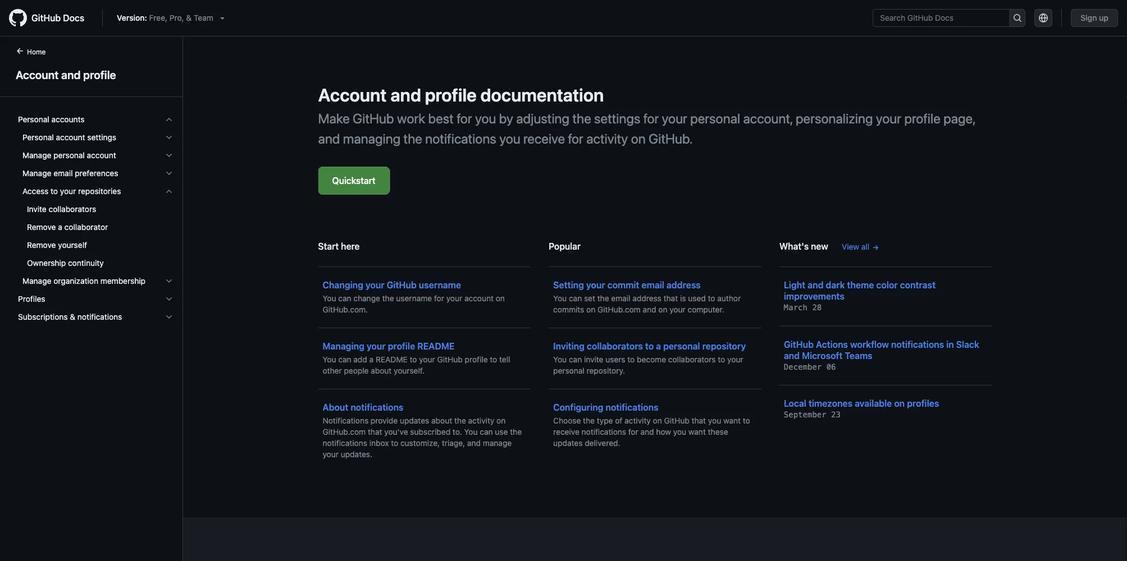 Task type: describe. For each thing, give the bounding box(es) containing it.
and inside the setting your commit email address you can set the email address that is used to author commits on github.com and on your computer.
[[643, 305, 657, 315]]

popular
[[549, 241, 581, 252]]

up
[[1100, 13, 1109, 22]]

about
[[323, 403, 349, 413]]

subscriptions & notifications
[[18, 313, 122, 322]]

to inside dropdown button
[[51, 187, 58, 196]]

version:
[[117, 13, 147, 22]]

best
[[428, 111, 454, 126]]

notifications up of
[[606, 403, 659, 413]]

sign up
[[1081, 13, 1109, 22]]

home link
[[11, 47, 64, 58]]

github docs
[[31, 13, 84, 23]]

used
[[688, 294, 706, 303]]

personal account settings
[[22, 133, 116, 142]]

profiles button
[[13, 290, 178, 308]]

github actions workflow notifications in slack and microsoft teams december 06
[[784, 339, 980, 372]]

september
[[784, 411, 827, 420]]

repositories
[[78, 187, 121, 196]]

personal up become
[[664, 341, 700, 352]]

remove for remove a collaborator
[[27, 223, 56, 232]]

teams
[[845, 351, 873, 361]]

setting
[[554, 280, 584, 291]]

profiles
[[908, 399, 940, 409]]

that inside the setting your commit email address you can set the email address that is used to author commits on github.com and on your computer.
[[664, 294, 678, 303]]

the right the use
[[510, 428, 522, 437]]

use
[[495, 428, 508, 437]]

the inside changing your github username you can change the username for your account on github.com.
[[382, 294, 394, 303]]

september 23 element
[[784, 411, 841, 420]]

can inside about notifications notifications provide updates about the activity on github.com that you've subscribed to. you can use the notifications inbox to customize, triage, and manage your updates.
[[480, 428, 493, 437]]

manage email preferences
[[22, 169, 118, 178]]

you inside managing your profile readme you can add a readme to your github profile to tell other people about yourself.
[[323, 355, 336, 365]]

slack
[[957, 339, 980, 350]]

1 vertical spatial username
[[396, 294, 432, 303]]

the inside the setting your commit email address you can set the email address that is used to author commits on github.com and on your computer.
[[598, 294, 609, 303]]

sign
[[1081, 13, 1098, 22]]

invite
[[27, 205, 47, 214]]

notifications
[[323, 417, 369, 426]]

github.com inside the setting your commit email address you can set the email address that is used to author commits on github.com and on your computer.
[[598, 305, 641, 315]]

personal down inviting
[[554, 367, 585, 376]]

for inside configuring notifications choose the type of activity on github that you want to receive notifications for and how you want these updates delivered.
[[629, 428, 639, 437]]

you inside changing your github username you can change the username for your account on github.com.
[[323, 294, 336, 303]]

search image
[[1013, 13, 1022, 22]]

access to your repositories button
[[13, 183, 178, 201]]

inviting
[[554, 341, 585, 352]]

managing
[[323, 341, 365, 352]]

in
[[947, 339, 954, 350]]

configuring notifications choose the type of activity on github that you want to receive notifications for and how you want these updates delivered.
[[554, 403, 751, 448]]

0 vertical spatial readme
[[418, 341, 455, 352]]

your inside dropdown button
[[60, 187, 76, 196]]

these
[[708, 428, 729, 437]]

how
[[656, 428, 671, 437]]

triangle down image
[[218, 13, 227, 22]]

docs
[[63, 13, 84, 23]]

march
[[784, 303, 808, 313]]

and inside github actions workflow notifications in slack and microsoft teams december 06
[[784, 351, 800, 361]]

notifications inside account and profile documentation make github work best for you by adjusting the settings for your personal account, personalizing your profile page, and managing the notifications you receive for activity on github.
[[425, 131, 497, 147]]

notifications down type
[[582, 428, 627, 437]]

manage email preferences button
[[13, 165, 178, 183]]

commit
[[608, 280, 640, 291]]

you inside the setting your commit email address you can set the email address that is used to author commits on github.com and on your computer.
[[554, 294, 567, 303]]

contrast
[[900, 280, 936, 291]]

personal accounts
[[18, 115, 85, 124]]

ownership continuity
[[27, 259, 104, 268]]

personal accounts element containing personal account settings
[[9, 129, 183, 290]]

you inside the inviting collaborators to a personal repository you can invite users to become collaborators to your personal repository.
[[554, 355, 567, 365]]

28
[[813, 303, 822, 313]]

and inside account and profile link
[[61, 68, 81, 81]]

sc 9kayk9 0 image for personal accounts
[[165, 115, 174, 124]]

author
[[718, 294, 741, 303]]

light and dark theme color contrast improvements march 28
[[784, 280, 936, 313]]

0 horizontal spatial readme
[[376, 355, 408, 365]]

0 horizontal spatial address
[[633, 294, 662, 303]]

people
[[344, 367, 369, 376]]

profile for managing your profile readme you can add a readme to your github profile to tell other people about yourself.
[[388, 341, 415, 352]]

adjusting
[[516, 111, 570, 126]]

personal accounts button
[[13, 111, 178, 129]]

local timezones available on profiles september 23
[[784, 399, 940, 420]]

account and profile documentation make github work best for you by adjusting the settings for your personal account, personalizing your profile page, and managing the notifications you receive for activity on github.
[[318, 84, 976, 147]]

ownership continuity link
[[13, 255, 178, 273]]

by
[[499, 111, 513, 126]]

setting your commit email address you can set the email address that is used to author commits on github.com and on your computer.
[[554, 280, 741, 315]]

changing
[[323, 280, 363, 291]]

light
[[784, 280, 806, 291]]

to.
[[453, 428, 462, 437]]

can inside changing your github username you can change the username for your account on github.com.
[[338, 294, 351, 303]]

managing your profile readme you can add a readme to your github profile to tell other people about yourself.
[[323, 341, 510, 376]]

github inside configuring notifications choose the type of activity on github that you want to receive notifications for and how you want these updates delivered.
[[664, 417, 690, 426]]

settings inside account and profile documentation make github work best for you by adjusting the settings for your personal account, personalizing your profile page, and managing the notifications you receive for activity on github.
[[594, 111, 641, 126]]

choose
[[554, 417, 581, 426]]

github.com.
[[323, 305, 368, 315]]

you left by
[[475, 111, 496, 126]]

personal for personal accounts
[[18, 115, 49, 124]]

account and profile
[[16, 68, 116, 81]]

available
[[855, 399, 892, 409]]

sc 9kayk9 0 image for settings
[[165, 133, 174, 142]]

account for account and profile documentation make github work best for you by adjusting the settings for your personal account, personalizing your profile page, and managing the notifications you receive for activity on github.
[[318, 84, 387, 106]]

profiles
[[18, 295, 45, 304]]

select language: current language is english image
[[1040, 13, 1049, 22]]

you right how
[[674, 428, 687, 437]]

account and profile link
[[13, 66, 169, 83]]

you up 'these'
[[708, 417, 722, 426]]

notifications up updates.
[[323, 439, 367, 448]]

become
[[637, 355, 666, 365]]

organization
[[54, 277, 98, 286]]

yourself.
[[394, 367, 425, 376]]

yourself
[[58, 241, 87, 250]]

repository.
[[587, 367, 625, 376]]

personalizing
[[796, 111, 873, 126]]

manage personal account
[[22, 151, 116, 160]]

2 vertical spatial email
[[612, 294, 631, 303]]

email inside dropdown button
[[54, 169, 73, 178]]

github inside changing your github username you can change the username for your account on github.com.
[[387, 280, 417, 291]]

invite collaborators
[[27, 205, 96, 214]]

0 horizontal spatial account
[[56, 133, 85, 142]]

remove for remove yourself
[[27, 241, 56, 250]]

actions
[[816, 339, 848, 350]]

on inside local timezones available on profiles september 23
[[895, 399, 905, 409]]

profile left tell
[[465, 355, 488, 365]]

a inside the inviting collaborators to a personal repository you can invite users to become collaborators to your personal repository.
[[656, 341, 661, 352]]

what's
[[780, 241, 809, 252]]

manage for manage organization membership
[[22, 277, 51, 286]]

configuring
[[554, 403, 604, 413]]

notifications up provide
[[351, 403, 404, 413]]

manage for manage email preferences
[[22, 169, 51, 178]]

view all link
[[842, 241, 880, 253]]

receive inside configuring notifications choose the type of activity on github that you want to receive notifications for and how you want these updates delivered.
[[554, 428, 580, 437]]

collaborators for invite
[[49, 205, 96, 214]]

ownership
[[27, 259, 66, 268]]

start here
[[318, 241, 360, 252]]

access to your repositories
[[22, 187, 121, 196]]

personal for personal account settings
[[22, 133, 54, 142]]

1 horizontal spatial address
[[667, 280, 701, 291]]

subscriptions & notifications button
[[13, 308, 178, 326]]



Task type: vqa. For each thing, say whether or not it's contained in the screenshot.


Task type: locate. For each thing, give the bounding box(es) containing it.
about right people
[[371, 367, 392, 376]]

1 vertical spatial settings
[[87, 133, 116, 142]]

2 vertical spatial manage
[[22, 277, 51, 286]]

1 vertical spatial personal
[[22, 133, 54, 142]]

1 vertical spatial email
[[642, 280, 665, 291]]

0 horizontal spatial that
[[368, 428, 382, 437]]

0 vertical spatial &
[[186, 13, 192, 22]]

manage
[[22, 151, 51, 160], [22, 169, 51, 178], [22, 277, 51, 286]]

1 vertical spatial manage
[[22, 169, 51, 178]]

for inside changing your github username you can change the username for your account on github.com.
[[434, 294, 444, 303]]

1 horizontal spatial want
[[724, 417, 741, 426]]

profile left the page,
[[905, 111, 941, 126]]

0 horizontal spatial want
[[689, 428, 706, 437]]

1 vertical spatial sc 9kayk9 0 image
[[165, 277, 174, 286]]

profile
[[83, 68, 116, 81], [425, 84, 477, 106], [905, 111, 941, 126], [388, 341, 415, 352], [465, 355, 488, 365]]

tell
[[500, 355, 510, 365]]

your inside the inviting collaborators to a personal repository you can invite users to become collaborators to your personal repository.
[[728, 355, 744, 365]]

1 horizontal spatial github.com
[[598, 305, 641, 315]]

remove yourself
[[27, 241, 87, 250]]

remove a collaborator link
[[13, 219, 178, 237]]

personal left accounts
[[18, 115, 49, 124]]

color
[[877, 280, 898, 291]]

2 manage from the top
[[22, 169, 51, 178]]

invite
[[584, 355, 604, 365]]

personal inside account and profile documentation make github work best for you by adjusting the settings for your personal account, personalizing your profile page, and managing the notifications you receive for activity on github.
[[691, 111, 741, 126]]

updates.
[[341, 450, 373, 460]]

want up 'these'
[[724, 417, 741, 426]]

personal accounts element containing personal accounts
[[9, 111, 183, 290]]

view all
[[842, 242, 870, 252]]

and up the inviting collaborators to a personal repository you can invite users to become collaborators to your personal repository.
[[643, 305, 657, 315]]

can left the use
[[480, 428, 493, 437]]

updates inside about notifications notifications provide updates about the activity on github.com that you've subscribed to. you can use the notifications inbox to customize, triage, and manage your updates.
[[400, 417, 429, 426]]

continuity
[[68, 259, 104, 268]]

that inside configuring notifications choose the type of activity on github that you want to receive notifications for and how you want these updates delivered.
[[692, 417, 706, 426]]

updates inside configuring notifications choose the type of activity on github that you want to receive notifications for and how you want these updates delivered.
[[554, 439, 583, 448]]

address
[[667, 280, 701, 291], [633, 294, 662, 303]]

manage
[[483, 439, 512, 448]]

work
[[397, 111, 425, 126]]

2 remove from the top
[[27, 241, 56, 250]]

can inside managing your profile readme you can add a readme to your github profile to tell other people about yourself.
[[338, 355, 351, 365]]

sc 9kayk9 0 image
[[165, 133, 174, 142], [165, 151, 174, 160], [165, 169, 174, 178], [165, 187, 174, 196], [165, 295, 174, 304]]

make
[[318, 111, 350, 126]]

and right triage,
[[467, 439, 481, 448]]

can inside the setting your commit email address you can set the email address that is used to author commits on github.com and on your computer.
[[569, 294, 582, 303]]

the right adjusting
[[573, 111, 592, 126]]

personal up github.
[[691, 111, 741, 126]]

sc 9kayk9 0 image for subscriptions & notifications
[[165, 313, 174, 322]]

to
[[51, 187, 58, 196], [708, 294, 716, 303], [646, 341, 654, 352], [410, 355, 417, 365], [490, 355, 497, 365], [628, 355, 635, 365], [718, 355, 726, 365], [743, 417, 751, 426], [391, 439, 398, 448]]

2 access to your repositories element from the top
[[9, 201, 183, 273]]

to inside about notifications notifications provide updates about the activity on github.com that you've subscribed to. you can use the notifications inbox to customize, triage, and manage your updates.
[[391, 439, 398, 448]]

on
[[631, 131, 646, 147], [496, 294, 505, 303], [587, 305, 596, 315], [659, 305, 668, 315], [895, 399, 905, 409], [497, 417, 506, 426], [653, 417, 662, 426]]

quickstart
[[332, 176, 376, 186]]

the left type
[[583, 417, 595, 426]]

the inside configuring notifications choose the type of activity on github that you want to receive notifications for and how you want these updates delivered.
[[583, 417, 595, 426]]

0 vertical spatial personal
[[18, 115, 49, 124]]

profile up personal accounts dropdown button
[[83, 68, 116, 81]]

1 vertical spatial &
[[70, 313, 75, 322]]

address up is
[[667, 280, 701, 291]]

0 vertical spatial about
[[371, 367, 392, 376]]

access to your repositories element containing invite collaborators
[[9, 201, 183, 273]]

collaborators up users
[[587, 341, 643, 352]]

about inside about notifications notifications provide updates about the activity on github.com that you've subscribed to. you can use the notifications inbox to customize, triage, and manage your updates.
[[432, 417, 452, 426]]

access to your repositories element containing access to your repositories
[[9, 183, 183, 273]]

preferences
[[75, 169, 118, 178]]

free,
[[149, 13, 168, 22]]

1 horizontal spatial updates
[[554, 439, 583, 448]]

about inside managing your profile readme you can add a readme to your github profile to tell other people about yourself.
[[371, 367, 392, 376]]

december
[[784, 363, 822, 372]]

0 vertical spatial account
[[16, 68, 59, 81]]

your inside about notifications notifications provide updates about the activity on github.com that you've subscribed to. you can use the notifications inbox to customize, triage, and manage your updates.
[[323, 450, 339, 460]]

github
[[31, 13, 61, 23], [353, 111, 394, 126], [387, 280, 417, 291], [784, 339, 814, 350], [437, 355, 463, 365], [664, 417, 690, 426]]

collaborators down access to your repositories
[[49, 205, 96, 214]]

about up subscribed
[[432, 417, 452, 426]]

0 horizontal spatial about
[[371, 367, 392, 376]]

a down invite collaborators
[[58, 223, 62, 232]]

to inside configuring notifications choose the type of activity on github that you want to receive notifications for and how you want these updates delivered.
[[743, 417, 751, 426]]

notifications down profiles dropdown button
[[77, 313, 122, 322]]

0 vertical spatial email
[[54, 169, 73, 178]]

personal down personal accounts
[[22, 133, 54, 142]]

2 vertical spatial that
[[368, 428, 382, 437]]

0 vertical spatial account
[[56, 133, 85, 142]]

1 horizontal spatial email
[[612, 294, 631, 303]]

2 vertical spatial account
[[465, 294, 494, 303]]

on inside about notifications notifications provide updates about the activity on github.com that you've subscribed to. you can use the notifications inbox to customize, triage, and manage your updates.
[[497, 417, 506, 426]]

1 vertical spatial a
[[656, 341, 661, 352]]

account
[[16, 68, 59, 81], [318, 84, 387, 106]]

1 manage from the top
[[22, 151, 51, 160]]

email down manage personal account
[[54, 169, 73, 178]]

activity inside about notifications notifications provide updates about the activity on github.com that you've subscribed to. you can use the notifications inbox to customize, triage, and manage your updates.
[[468, 417, 495, 426]]

0 vertical spatial remove
[[27, 223, 56, 232]]

sc 9kayk9 0 image inside profiles dropdown button
[[165, 295, 174, 304]]

0 vertical spatial want
[[724, 417, 741, 426]]

1 horizontal spatial readme
[[418, 341, 455, 352]]

customize,
[[401, 439, 440, 448]]

0 vertical spatial collaborators
[[49, 205, 96, 214]]

local
[[784, 399, 807, 409]]

set
[[584, 294, 596, 303]]

march 28 element
[[784, 303, 822, 313]]

workflow
[[851, 339, 889, 350]]

collaborators for inviting
[[587, 341, 643, 352]]

0 vertical spatial address
[[667, 280, 701, 291]]

repository
[[703, 341, 746, 352]]

sc 9kayk9 0 image for account
[[165, 151, 174, 160]]

can
[[338, 294, 351, 303], [569, 294, 582, 303], [338, 355, 351, 365], [569, 355, 582, 365], [480, 428, 493, 437]]

email right commit at the right of page
[[642, 280, 665, 291]]

can down inviting
[[569, 355, 582, 365]]

profile up best
[[425, 84, 477, 106]]

github.
[[649, 131, 693, 147]]

0 horizontal spatial updates
[[400, 417, 429, 426]]

can down managing
[[338, 355, 351, 365]]

and up december
[[784, 351, 800, 361]]

address down commit at the right of page
[[633, 294, 662, 303]]

remove a collaborator
[[27, 223, 108, 232]]

github inside account and profile documentation make github work best for you by adjusting the settings for your personal account, personalizing your profile page, and managing the notifications you receive for activity on github.
[[353, 111, 394, 126]]

remove yourself link
[[13, 237, 178, 255]]

1 vertical spatial account
[[318, 84, 387, 106]]

notifications inside github actions workflow notifications in slack and microsoft teams december 06
[[892, 339, 945, 350]]

2 vertical spatial collaborators
[[669, 355, 716, 365]]

0 horizontal spatial collaborators
[[49, 205, 96, 214]]

collaborators down repository
[[669, 355, 716, 365]]

improvements
[[784, 291, 845, 302]]

account and profile element
[[0, 46, 183, 561]]

theme
[[848, 280, 875, 291]]

4 sc 9kayk9 0 image from the top
[[165, 187, 174, 196]]

account inside account and profile documentation make github work best for you by adjusting the settings for your personal account, personalizing your profile page, and managing the notifications you receive for activity on github.
[[318, 84, 387, 106]]

1 horizontal spatial &
[[186, 13, 192, 22]]

activity inside configuring notifications choose the type of activity on github that you want to receive notifications for and how you want these updates delivered.
[[625, 417, 651, 426]]

want left 'these'
[[689, 428, 706, 437]]

triage,
[[442, 439, 465, 448]]

and down home link
[[61, 68, 81, 81]]

0 horizontal spatial a
[[58, 223, 62, 232]]

other
[[323, 367, 342, 376]]

you down the changing
[[323, 294, 336, 303]]

2 horizontal spatial account
[[465, 294, 494, 303]]

0 horizontal spatial &
[[70, 313, 75, 322]]

1 horizontal spatial about
[[432, 417, 452, 426]]

on inside configuring notifications choose the type of activity on github that you want to receive notifications for and how you want these updates delivered.
[[653, 417, 662, 426]]

access
[[22, 187, 48, 196]]

1 vertical spatial github.com
[[323, 428, 366, 437]]

2 vertical spatial sc 9kayk9 0 image
[[165, 313, 174, 322]]

subscribed
[[410, 428, 451, 437]]

2 horizontal spatial email
[[642, 280, 665, 291]]

github.com down commit at the right of page
[[598, 305, 641, 315]]

the right set
[[598, 294, 609, 303]]

commits
[[554, 305, 585, 315]]

account up "make"
[[318, 84, 387, 106]]

receive down choose
[[554, 428, 580, 437]]

1 vertical spatial want
[[689, 428, 706, 437]]

account for account and profile
[[16, 68, 59, 81]]

sc 9kayk9 0 image for your
[[165, 187, 174, 196]]

and inside about notifications notifications provide updates about the activity on github.com that you've subscribed to. you can use the notifications inbox to customize, triage, and manage your updates.
[[467, 439, 481, 448]]

1 vertical spatial remove
[[27, 241, 56, 250]]

can up commits
[[569, 294, 582, 303]]

you down by
[[500, 131, 521, 147]]

profile up yourself.
[[388, 341, 415, 352]]

version: free, pro, & team
[[117, 13, 213, 22]]

1 personal accounts element from the top
[[9, 111, 183, 290]]

0 vertical spatial settings
[[594, 111, 641, 126]]

1 sc 9kayk9 0 image from the top
[[165, 133, 174, 142]]

you
[[323, 294, 336, 303], [554, 294, 567, 303], [323, 355, 336, 365], [554, 355, 567, 365], [464, 428, 478, 437]]

on inside changing your github username you can change the username for your account on github.com.
[[496, 294, 505, 303]]

page,
[[944, 111, 976, 126]]

notifications down best
[[425, 131, 497, 147]]

and up work
[[391, 84, 421, 106]]

you down inviting
[[554, 355, 567, 365]]

sc 9kayk9 0 image
[[165, 115, 174, 124], [165, 277, 174, 286], [165, 313, 174, 322]]

add
[[354, 355, 367, 365]]

notifications inside dropdown button
[[77, 313, 122, 322]]

& right the pro,
[[186, 13, 192, 22]]

remove up ownership
[[27, 241, 56, 250]]

settings inside dropdown button
[[87, 133, 116, 142]]

1 vertical spatial about
[[432, 417, 452, 426]]

managing
[[343, 131, 401, 147]]

1 sc 9kayk9 0 image from the top
[[165, 115, 174, 124]]

2 sc 9kayk9 0 image from the top
[[165, 277, 174, 286]]

receive inside account and profile documentation make github work best for you by adjusting the settings for your personal account, personalizing your profile page, and managing the notifications you receive for activity on github.
[[524, 131, 565, 147]]

the up to.
[[455, 417, 466, 426]]

invite collaborators link
[[13, 201, 178, 219]]

a inside managing your profile readme you can add a readme to your github profile to tell other people about yourself.
[[369, 355, 374, 365]]

1 horizontal spatial settings
[[594, 111, 641, 126]]

& inside dropdown button
[[70, 313, 75, 322]]

remove
[[27, 223, 56, 232], [27, 241, 56, 250]]

and left how
[[641, 428, 654, 437]]

and inside configuring notifications choose the type of activity on github that you want to receive notifications for and how you want these updates delivered.
[[641, 428, 654, 437]]

a right add
[[369, 355, 374, 365]]

pro,
[[170, 13, 184, 22]]

3 sc 9kayk9 0 image from the top
[[165, 169, 174, 178]]

0 vertical spatial username
[[419, 280, 461, 291]]

activity inside account and profile documentation make github work best for you by adjusting the settings for your personal account, personalizing your profile page, and managing the notifications you receive for activity on github.
[[587, 131, 628, 147]]

github.com down notifications
[[323, 428, 366, 437]]

a up become
[[656, 341, 661, 352]]

2 vertical spatial a
[[369, 355, 374, 365]]

&
[[186, 13, 192, 22], [70, 313, 75, 322]]

account inside changing your github username you can change the username for your account on github.com.
[[465, 294, 494, 303]]

here
[[341, 241, 360, 252]]

you've
[[384, 428, 408, 437]]

sc 9kayk9 0 image inside personal account settings dropdown button
[[165, 133, 174, 142]]

personal accounts element
[[9, 111, 183, 290], [9, 129, 183, 290]]

change
[[354, 294, 380, 303]]

updates
[[400, 417, 429, 426], [554, 439, 583, 448]]

you
[[475, 111, 496, 126], [500, 131, 521, 147], [708, 417, 722, 426], [674, 428, 687, 437]]

0 vertical spatial that
[[664, 294, 678, 303]]

account down home link
[[16, 68, 59, 81]]

3 manage from the top
[[22, 277, 51, 286]]

personal
[[18, 115, 49, 124], [22, 133, 54, 142]]

account,
[[744, 111, 793, 126]]

notifications
[[425, 131, 497, 147], [77, 313, 122, 322], [892, 339, 945, 350], [351, 403, 404, 413], [606, 403, 659, 413], [582, 428, 627, 437], [323, 439, 367, 448]]

can inside the inviting collaborators to a personal repository you can invite users to become collaborators to your personal repository.
[[569, 355, 582, 365]]

membership
[[100, 277, 146, 286]]

0 vertical spatial github.com
[[598, 305, 641, 315]]

github inside github actions workflow notifications in slack and microsoft teams december 06
[[784, 339, 814, 350]]

2 horizontal spatial that
[[692, 417, 706, 426]]

notifications left "in"
[[892, 339, 945, 350]]

1 vertical spatial address
[[633, 294, 662, 303]]

of
[[615, 417, 623, 426]]

you inside about notifications notifications provide updates about the activity on github.com that you've subscribed to. you can use the notifications inbox to customize, triage, and manage your updates.
[[464, 428, 478, 437]]

that inside about notifications notifications provide updates about the activity on github.com that you've subscribed to. you can use the notifications inbox to customize, triage, and manage your updates.
[[368, 428, 382, 437]]

0 vertical spatial a
[[58, 223, 62, 232]]

2 personal accounts element from the top
[[9, 129, 183, 290]]

3 sc 9kayk9 0 image from the top
[[165, 313, 174, 322]]

readme
[[418, 341, 455, 352], [376, 355, 408, 365]]

sc 9kayk9 0 image for manage organization membership
[[165, 277, 174, 286]]

your
[[662, 111, 688, 126], [876, 111, 902, 126], [60, 187, 76, 196], [366, 280, 385, 291], [587, 280, 606, 291], [447, 294, 463, 303], [670, 305, 686, 315], [367, 341, 386, 352], [419, 355, 435, 365], [728, 355, 744, 365], [323, 450, 339, 460]]

sc 9kayk9 0 image for preferences
[[165, 169, 174, 178]]

1 vertical spatial readme
[[376, 355, 408, 365]]

new
[[811, 241, 829, 252]]

2 horizontal spatial a
[[656, 341, 661, 352]]

personal
[[691, 111, 741, 126], [54, 151, 85, 160], [664, 341, 700, 352], [554, 367, 585, 376]]

1 vertical spatial receive
[[554, 428, 580, 437]]

0 vertical spatial manage
[[22, 151, 51, 160]]

personal down personal account settings
[[54, 151, 85, 160]]

None search field
[[873, 9, 1026, 27]]

1 horizontal spatial account
[[318, 84, 387, 106]]

1 horizontal spatial account
[[87, 151, 116, 160]]

5 sc 9kayk9 0 image from the top
[[165, 295, 174, 304]]

and inside light and dark theme color contrast improvements march 28
[[808, 280, 824, 291]]

1 horizontal spatial that
[[664, 294, 678, 303]]

receive down adjusting
[[524, 131, 565, 147]]

sign up link
[[1072, 9, 1119, 27]]

2 sc 9kayk9 0 image from the top
[[165, 151, 174, 160]]

0 horizontal spatial settings
[[87, 133, 116, 142]]

you right to.
[[464, 428, 478, 437]]

sc 9kayk9 0 image inside manage personal account dropdown button
[[165, 151, 174, 160]]

personal inside dropdown button
[[54, 151, 85, 160]]

manage organization membership button
[[13, 273, 178, 290]]

collaborators inside access to your repositories element
[[49, 205, 96, 214]]

accounts
[[51, 115, 85, 124]]

1 vertical spatial collaborators
[[587, 341, 643, 352]]

github.com inside about notifications notifications provide updates about the activity on github.com that you've subscribed to. you can use the notifications inbox to customize, triage, and manage your updates.
[[323, 428, 366, 437]]

updates down choose
[[554, 439, 583, 448]]

sc 9kayk9 0 image inside manage organization membership dropdown button
[[165, 277, 174, 286]]

the right change
[[382, 294, 394, 303]]

0 horizontal spatial email
[[54, 169, 73, 178]]

you up commits
[[554, 294, 567, 303]]

0 horizontal spatial account
[[16, 68, 59, 81]]

0 vertical spatial receive
[[524, 131, 565, 147]]

to inside the setting your commit email address you can set the email address that is used to author commits on github.com and on your computer.
[[708, 294, 716, 303]]

0 horizontal spatial github.com
[[323, 428, 366, 437]]

you up "other"
[[323, 355, 336, 365]]

profile for account and profile documentation make github work best for you by adjusting the settings for your personal account, personalizing your profile page, and managing the notifications you receive for activity on github.
[[425, 84, 477, 106]]

sc 9kayk9 0 image inside access to your repositories dropdown button
[[165, 187, 174, 196]]

inviting collaborators to a personal repository you can invite users to become collaborators to your personal repository.
[[554, 341, 746, 376]]

account inside "element"
[[16, 68, 59, 81]]

& down profiles dropdown button
[[70, 313, 75, 322]]

1 horizontal spatial a
[[369, 355, 374, 365]]

sc 9kayk9 0 image inside personal accounts dropdown button
[[165, 115, 174, 124]]

manage personal account button
[[13, 147, 178, 165]]

github.com
[[598, 305, 641, 315], [323, 428, 366, 437]]

team
[[194, 13, 213, 22]]

sc 9kayk9 0 image inside manage email preferences dropdown button
[[165, 169, 174, 178]]

1 access to your repositories element from the top
[[9, 183, 183, 273]]

1 horizontal spatial collaborators
[[587, 341, 643, 352]]

Search GitHub Docs search field
[[874, 10, 1010, 26]]

december 06 element
[[784, 363, 836, 372]]

email
[[54, 169, 73, 178], [642, 280, 665, 291], [612, 294, 631, 303]]

on inside account and profile documentation make github work best for you by adjusting the settings for your personal account, personalizing your profile page, and managing the notifications you receive for activity on github.
[[631, 131, 646, 147]]

microsoft
[[802, 351, 843, 361]]

access to your repositories element
[[9, 183, 183, 273], [9, 201, 183, 273]]

remove down invite
[[27, 223, 56, 232]]

1 remove from the top
[[27, 223, 56, 232]]

and down "make"
[[318, 131, 340, 147]]

0 vertical spatial updates
[[400, 417, 429, 426]]

0 vertical spatial sc 9kayk9 0 image
[[165, 115, 174, 124]]

manage for manage personal account
[[22, 151, 51, 160]]

a inside "element"
[[58, 223, 62, 232]]

github inside managing your profile readme you can add a readme to your github profile to tell other people about yourself.
[[437, 355, 463, 365]]

home
[[27, 48, 46, 56]]

1 vertical spatial updates
[[554, 439, 583, 448]]

profile for account and profile
[[83, 68, 116, 81]]

2 horizontal spatial collaborators
[[669, 355, 716, 365]]

sc 9kayk9 0 image inside "subscriptions & notifications" dropdown button
[[165, 313, 174, 322]]

can up github.com.
[[338, 294, 351, 303]]

the down work
[[404, 131, 422, 147]]

1 vertical spatial account
[[87, 151, 116, 160]]

updates up subscribed
[[400, 417, 429, 426]]

documentation
[[481, 84, 604, 106]]

and up the improvements
[[808, 280, 824, 291]]

profile inside account and profile link
[[83, 68, 116, 81]]

type
[[597, 417, 613, 426]]

email down commit at the right of page
[[612, 294, 631, 303]]

1 vertical spatial that
[[692, 417, 706, 426]]



